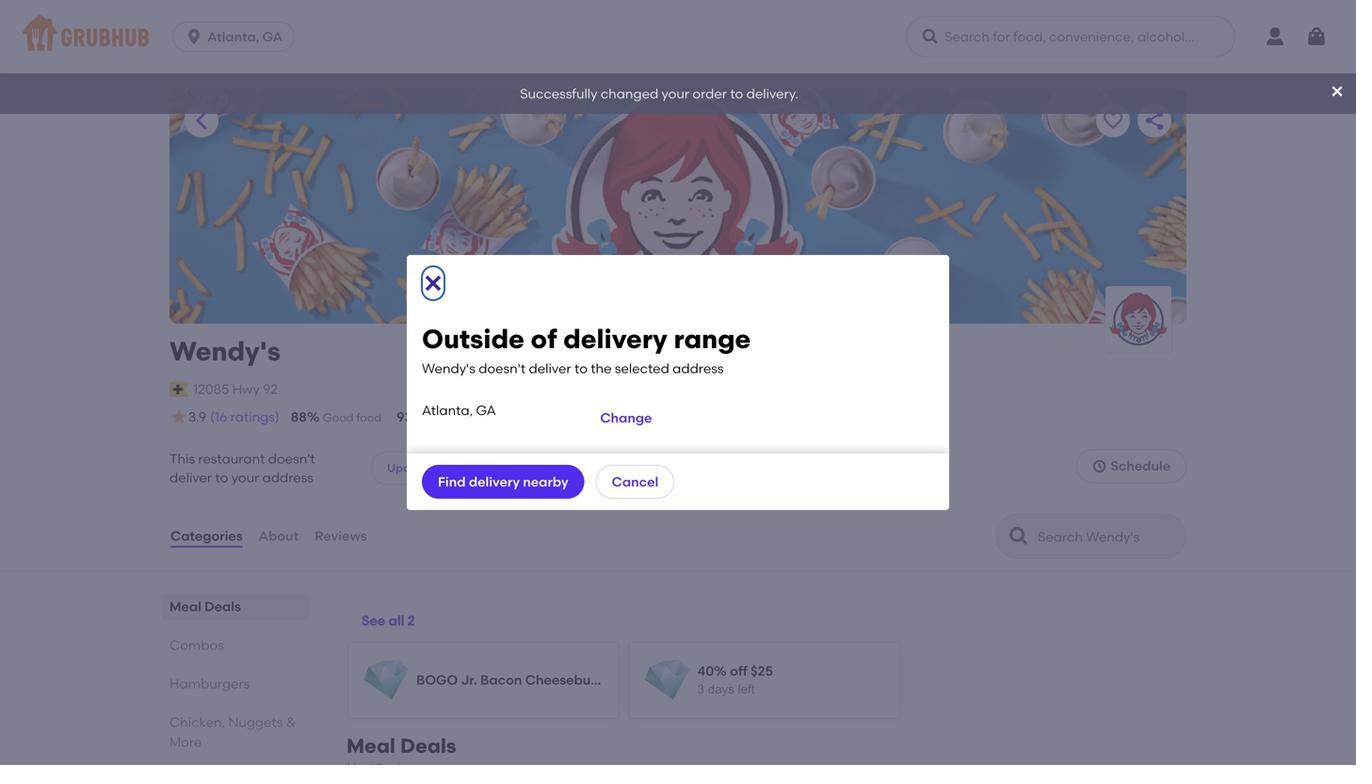 Task type: vqa. For each thing, say whether or not it's contained in the screenshot.
'Change'
yes



Task type: describe. For each thing, give the bounding box(es) containing it.
ratings)
[[230, 409, 280, 425]]

correct order
[[564, 411, 638, 425]]

bacon
[[480, 673, 522, 689]]

ga for atlanta, ga
[[263, 29, 283, 45]]

update address button
[[371, 452, 493, 486]]

3.9
[[188, 409, 206, 425]]

all
[[389, 613, 404, 629]]

of
[[531, 324, 557, 355]]

about button
[[258, 503, 300, 571]]

schedule button
[[1076, 450, 1187, 484]]

atlanta, for atlanta, ga change
[[422, 403, 473, 419]]

atlanta, ga
[[207, 29, 283, 45]]

caret left icon image
[[190, 109, 213, 132]]

$25
[[751, 664, 773, 680]]

schedule
[[1111, 458, 1171, 474]]

on
[[428, 411, 445, 425]]

selected
[[615, 361, 670, 377]]

92
[[263, 382, 278, 398]]

successfully
[[520, 86, 598, 102]]

find
[[438, 474, 466, 490]]

1 vertical spatial order
[[609, 411, 638, 425]]

main navigation navigation
[[0, 0, 1357, 73]]

find delivery nearby
[[438, 474, 569, 490]]

range
[[674, 324, 751, 355]]

delivery for of
[[563, 324, 668, 355]]

cancel
[[612, 474, 659, 490]]

time
[[447, 411, 472, 425]]

hamburgers
[[170, 676, 250, 692]]

atlanta, for atlanta, ga
[[207, 29, 259, 45]]

2 horizontal spatial svg image
[[1306, 25, 1328, 48]]

deliver inside this restaurant doesn't deliver to your address
[[170, 470, 212, 486]]

more
[[170, 735, 202, 751]]

12085
[[193, 382, 229, 398]]

the
[[591, 361, 612, 377]]

see all 2
[[362, 613, 415, 629]]

star icon image
[[170, 408, 188, 427]]

Search Wendy's search field
[[1036, 528, 1180, 546]]

doesn't inside this restaurant doesn't deliver to your address
[[268, 451, 315, 467]]

1 horizontal spatial meal deals
[[347, 735, 457, 759]]

this restaurant doesn't deliver to your address
[[170, 451, 315, 486]]

deliver inside 'outside of delivery range wendy's doesn't deliver to the selected address'
[[529, 361, 571, 377]]

to for your
[[730, 86, 744, 102]]

hwy
[[232, 382, 260, 398]]

address inside 'outside of delivery range wendy's doesn't deliver to the selected address'
[[673, 361, 724, 377]]

about
[[259, 529, 299, 545]]

save this restaurant image
[[1102, 109, 1125, 132]]

nuggets
[[228, 715, 283, 731]]

categories
[[171, 529, 243, 545]]

wendy's logo image
[[1106, 286, 1172, 352]]

to inside 'outside of delivery range wendy's doesn't deliver to the selected address'
[[575, 361, 588, 377]]

food
[[357, 411, 382, 425]]

93
[[397, 409, 412, 425]]

0 horizontal spatial wendy's
[[170, 336, 281, 367]]

combos
[[170, 638, 224, 654]]

this
[[170, 451, 195, 467]]

days
[[708, 683, 735, 697]]

good
[[323, 411, 354, 425]]

40%
[[698, 664, 727, 680]]

restaurant
[[198, 451, 265, 467]]

search icon image
[[1008, 526, 1031, 548]]

bogo jr. bacon cheeseburger
[[416, 673, 617, 689]]

2 horizontal spatial svg image
[[1330, 84, 1345, 99]]

change
[[600, 410, 652, 426]]



Task type: locate. For each thing, give the bounding box(es) containing it.
1 vertical spatial delivery
[[475, 411, 517, 425]]

to left delivery.
[[730, 86, 744, 102]]

1 vertical spatial svg image
[[1330, 84, 1345, 99]]

cheeseburger
[[525, 673, 617, 689]]

order left delivery.
[[693, 86, 727, 102]]

see all 2 button
[[362, 605, 415, 639]]

1 horizontal spatial deliver
[[529, 361, 571, 377]]

0 horizontal spatial deals
[[205, 599, 241, 615]]

1 horizontal spatial deals
[[400, 735, 457, 759]]

your inside this restaurant doesn't deliver to your address
[[231, 470, 259, 486]]

address inside this restaurant doesn't deliver to your address
[[262, 470, 314, 486]]

deals down bogo
[[400, 735, 457, 759]]

address
[[673, 361, 724, 377], [432, 461, 477, 475], [262, 470, 314, 486]]

meal deals
[[170, 599, 241, 615], [347, 735, 457, 759]]

delivery inside find delivery nearby button
[[469, 474, 520, 490]]

0 vertical spatial atlanta,
[[207, 29, 259, 45]]

0 horizontal spatial deliver
[[170, 470, 212, 486]]

deliver down this
[[170, 470, 212, 486]]

meal
[[170, 599, 201, 615], [347, 735, 396, 759]]

your down restaurant
[[231, 470, 259, 486]]

1 vertical spatial your
[[231, 470, 259, 486]]

meal deals up combos
[[170, 599, 241, 615]]

atlanta, ga change
[[422, 403, 652, 426]]

your right changed
[[662, 86, 690, 102]]

delivery right the find
[[469, 474, 520, 490]]

doesn't down the outside
[[479, 361, 526, 377]]

1 horizontal spatial order
[[693, 86, 727, 102]]

2 horizontal spatial to
[[730, 86, 744, 102]]

to left the
[[575, 361, 588, 377]]

0 vertical spatial doesn't
[[479, 361, 526, 377]]

order right correct
[[609, 411, 638, 425]]

bogo
[[416, 673, 458, 689]]

doesn't inside 'outside of delivery range wendy's doesn't deliver to the selected address'
[[479, 361, 526, 377]]

to for doesn't
[[215, 470, 228, 486]]

1 horizontal spatial your
[[662, 86, 690, 102]]

correct
[[564, 411, 606, 425]]

svg image
[[185, 27, 204, 46], [1330, 84, 1345, 99], [422, 272, 445, 295]]

address right update
[[432, 461, 477, 475]]

2 rewards image from the left
[[645, 658, 690, 704]]

successfully changed your order to delivery.
[[520, 86, 799, 102]]

0 horizontal spatial svg image
[[185, 27, 204, 46]]

2 vertical spatial delivery
[[469, 474, 520, 490]]

outside of delivery range wendy's doesn't deliver to the selected address
[[422, 324, 751, 377]]

chicken,
[[170, 715, 225, 731]]

0 vertical spatial your
[[662, 86, 690, 102]]

deals
[[205, 599, 241, 615], [400, 735, 457, 759]]

atlanta, ga button
[[172, 22, 303, 52]]

your
[[662, 86, 690, 102], [231, 470, 259, 486]]

0 vertical spatial meal deals
[[170, 599, 241, 615]]

(16 ratings)
[[210, 409, 280, 425]]

0 horizontal spatial address
[[262, 470, 314, 486]]

changed
[[601, 86, 659, 102]]

rewards image left bogo
[[364, 658, 409, 704]]

&
[[286, 715, 296, 731]]

1 horizontal spatial svg image
[[422, 272, 445, 295]]

atlanta, inside atlanta, ga change
[[422, 403, 473, 419]]

find delivery nearby button
[[422, 465, 585, 499]]

svg image
[[1306, 25, 1328, 48], [921, 27, 940, 46], [1092, 459, 1107, 474]]

atlanta, inside button
[[207, 29, 259, 45]]

1 horizontal spatial atlanta,
[[422, 403, 473, 419]]

update
[[387, 461, 429, 475]]

to down restaurant
[[215, 470, 228, 486]]

wendy's inside 'outside of delivery range wendy's doesn't deliver to the selected address'
[[422, 361, 476, 377]]

doesn't
[[479, 361, 526, 377], [268, 451, 315, 467]]

deals up combos
[[205, 599, 241, 615]]

wendy's
[[170, 336, 281, 367], [422, 361, 476, 377]]

0 vertical spatial delivery
[[563, 324, 668, 355]]

reviews button
[[314, 503, 368, 571]]

1 vertical spatial atlanta,
[[422, 403, 473, 419]]

1 vertical spatial meal deals
[[347, 735, 457, 759]]

1 vertical spatial doesn't
[[268, 451, 315, 467]]

delivery.
[[747, 86, 799, 102]]

2 vertical spatial to
[[215, 470, 228, 486]]

0 horizontal spatial svg image
[[921, 27, 940, 46]]

ga for atlanta, ga change
[[476, 403, 496, 419]]

1 horizontal spatial rewards image
[[645, 658, 690, 704]]

2 vertical spatial svg image
[[422, 272, 445, 295]]

cancel button
[[596, 465, 675, 499]]

good food
[[323, 411, 382, 425]]

on time delivery
[[428, 411, 517, 425]]

0 vertical spatial ga
[[263, 29, 283, 45]]

1 horizontal spatial wendy's
[[422, 361, 476, 377]]

delivery inside 'outside of delivery range wendy's doesn't deliver to the selected address'
[[563, 324, 668, 355]]

save this restaurant button
[[1097, 104, 1130, 138]]

0 vertical spatial order
[[693, 86, 727, 102]]

share icon image
[[1144, 109, 1166, 132]]

ga inside button
[[263, 29, 283, 45]]

rewards image
[[364, 658, 409, 704], [645, 658, 690, 704]]

88
[[291, 409, 307, 425]]

deliver down of
[[529, 361, 571, 377]]

nearby
[[523, 474, 569, 490]]

to inside this restaurant doesn't deliver to your address
[[215, 470, 228, 486]]

update address
[[387, 461, 477, 475]]

ga
[[263, 29, 283, 45], [476, 403, 496, 419]]

rewards image inside bogo jr. bacon cheeseburger button
[[364, 658, 409, 704]]

delivery right time
[[475, 411, 517, 425]]

(16
[[210, 409, 227, 425]]

reviews
[[315, 529, 367, 545]]

12085 hwy 92
[[193, 382, 278, 398]]

1 horizontal spatial to
[[575, 361, 588, 377]]

0 horizontal spatial doesn't
[[268, 451, 315, 467]]

0 horizontal spatial rewards image
[[364, 658, 409, 704]]

address down range
[[673, 361, 724, 377]]

0 horizontal spatial atlanta,
[[207, 29, 259, 45]]

jr.
[[461, 673, 477, 689]]

1 vertical spatial to
[[575, 361, 588, 377]]

svg image inside schedule button
[[1092, 459, 1107, 474]]

1 vertical spatial meal
[[347, 735, 396, 759]]

doesn't down 88
[[268, 451, 315, 467]]

order
[[693, 86, 727, 102], [609, 411, 638, 425]]

atlanta, right 93 on the bottom of page
[[422, 403, 473, 419]]

1 rewards image from the left
[[364, 658, 409, 704]]

0 horizontal spatial meal deals
[[170, 599, 241, 615]]

subscription pass image
[[170, 382, 189, 397]]

0 horizontal spatial order
[[609, 411, 638, 425]]

chicken, nuggets & more
[[170, 715, 296, 751]]

2
[[408, 613, 415, 629]]

40% off $25 3 days left
[[698, 664, 773, 697]]

1 horizontal spatial ga
[[476, 403, 496, 419]]

0 vertical spatial deals
[[205, 599, 241, 615]]

change button
[[593, 401, 660, 435]]

0 vertical spatial to
[[730, 86, 744, 102]]

0 horizontal spatial to
[[215, 470, 228, 486]]

outside
[[422, 324, 525, 355]]

deliver
[[529, 361, 571, 377], [170, 470, 212, 486]]

atlanta,
[[207, 29, 259, 45], [422, 403, 473, 419]]

left
[[738, 683, 755, 697]]

3
[[698, 683, 705, 697]]

address up about
[[262, 470, 314, 486]]

1 horizontal spatial svg image
[[1092, 459, 1107, 474]]

0 vertical spatial deliver
[[529, 361, 571, 377]]

wendy's up 12085 hwy 92
[[170, 336, 281, 367]]

1 horizontal spatial doesn't
[[479, 361, 526, 377]]

0 horizontal spatial meal
[[170, 599, 201, 615]]

see
[[362, 613, 386, 629]]

delivery
[[563, 324, 668, 355], [475, 411, 517, 425], [469, 474, 520, 490]]

rewards image left 3
[[645, 658, 690, 704]]

delivery up the
[[563, 324, 668, 355]]

bogo jr. bacon cheeseburger button
[[349, 643, 619, 719]]

2 horizontal spatial address
[[673, 361, 724, 377]]

delivery for time
[[475, 411, 517, 425]]

1 vertical spatial ga
[[476, 403, 496, 419]]

atlanta, up caret left icon
[[207, 29, 259, 45]]

1 horizontal spatial address
[[432, 461, 477, 475]]

svg image inside atlanta, ga button
[[185, 27, 204, 46]]

0 horizontal spatial your
[[231, 470, 259, 486]]

meal deals down bogo
[[347, 735, 457, 759]]

wendy's down the outside
[[422, 361, 476, 377]]

0 vertical spatial svg image
[[185, 27, 204, 46]]

0 vertical spatial meal
[[170, 599, 201, 615]]

12085 hwy 92 button
[[192, 379, 279, 400]]

to
[[730, 86, 744, 102], [575, 361, 588, 377], [215, 470, 228, 486]]

ga inside atlanta, ga change
[[476, 403, 496, 419]]

0 horizontal spatial ga
[[263, 29, 283, 45]]

1 horizontal spatial meal
[[347, 735, 396, 759]]

off
[[730, 664, 748, 680]]

1 vertical spatial deliver
[[170, 470, 212, 486]]

address inside update address button
[[432, 461, 477, 475]]

categories button
[[170, 503, 244, 571]]

1 vertical spatial deals
[[400, 735, 457, 759]]



